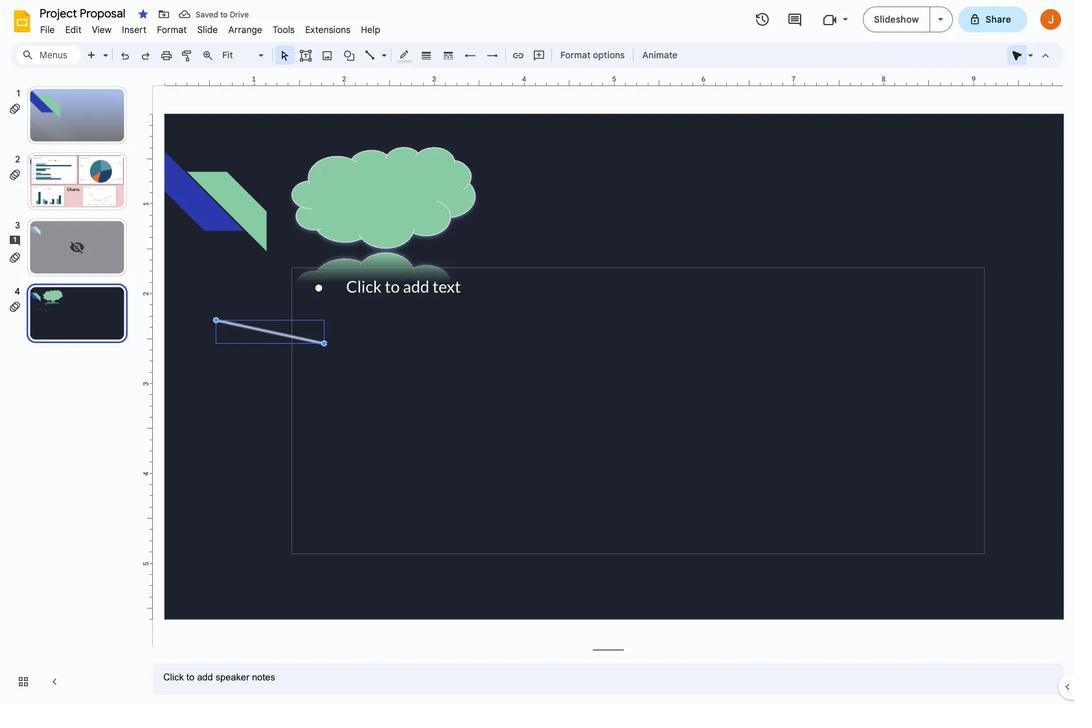Task type: describe. For each thing, give the bounding box(es) containing it.
Zoom field
[[218, 46, 270, 65]]

border color: dark 2 light gray 1 image
[[397, 46, 412, 63]]

help
[[361, 24, 381, 36]]

tools menu item
[[268, 22, 300, 38]]

presentation options image
[[938, 18, 943, 21]]

to
[[220, 9, 228, 19]]

Zoom text field
[[220, 46, 257, 64]]

slide
[[197, 24, 218, 36]]

live pointer settings image
[[1025, 47, 1034, 51]]

share
[[986, 14, 1012, 25]]

format for format
[[157, 24, 187, 36]]

format options button
[[555, 45, 631, 65]]

main toolbar
[[80, 0, 684, 503]]

options
[[593, 49, 625, 61]]

edit
[[65, 24, 82, 36]]

slideshow
[[875, 14, 919, 25]]

file
[[40, 24, 55, 36]]

file menu item
[[35, 22, 60, 38]]

animate button
[[637, 45, 684, 65]]

animate
[[643, 49, 678, 61]]

arrange menu item
[[223, 22, 268, 38]]

arrange
[[228, 24, 262, 36]]

saved to drive button
[[176, 5, 252, 23]]

format options
[[561, 49, 625, 61]]

insert menu item
[[117, 22, 152, 38]]



Task type: vqa. For each thing, say whether or not it's contained in the screenshot.
SLIDE "menu item"
yes



Task type: locate. For each thing, give the bounding box(es) containing it.
application containing slideshow
[[0, 0, 1075, 706]]

slideshow button
[[864, 6, 930, 32]]

0 horizontal spatial format
[[157, 24, 187, 36]]

1 horizontal spatial format
[[561, 49, 591, 61]]

format for format options
[[561, 49, 591, 61]]

format left options
[[561, 49, 591, 61]]

saved to drive
[[196, 9, 249, 19]]

format inside menu item
[[157, 24, 187, 36]]

insert image image
[[320, 46, 335, 64]]

format
[[157, 24, 187, 36], [561, 49, 591, 61]]

format left slide menu item
[[157, 24, 187, 36]]

menu bar
[[35, 17, 386, 38]]

menu bar banner
[[0, 0, 1075, 706]]

shape image
[[342, 46, 357, 64]]

menu bar containing file
[[35, 17, 386, 38]]

Menus field
[[16, 46, 81, 64]]

extensions menu item
[[300, 22, 356, 38]]

share button
[[958, 6, 1028, 32]]

line end list. arrow style: none selected. option
[[485, 46, 500, 64]]

tools
[[273, 24, 295, 36]]

navigation
[[0, 73, 143, 706]]

help menu item
[[356, 22, 386, 38]]

view menu item
[[87, 22, 117, 38]]

0 vertical spatial format
[[157, 24, 187, 36]]

Star checkbox
[[134, 5, 152, 23]]

line start list. arrow style: none selected. option
[[463, 46, 478, 64]]

select line image
[[379, 47, 387, 51]]

border weight list. 1px selected. option
[[419, 46, 434, 64]]

insert
[[122, 24, 147, 36]]

application
[[0, 0, 1075, 706]]

format inside button
[[561, 49, 591, 61]]

1 vertical spatial format
[[561, 49, 591, 61]]

border dash list. line dash: solid selected. option
[[441, 46, 456, 64]]

Rename text field
[[35, 5, 133, 21]]

view
[[92, 24, 112, 36]]

saved
[[196, 9, 218, 19]]

extensions
[[305, 24, 351, 36]]

edit menu item
[[60, 22, 87, 38]]

mode and view toolbar
[[1007, 42, 1056, 68]]

menu bar inside menu bar banner
[[35, 17, 386, 38]]

format menu item
[[152, 22, 192, 38]]

slide menu item
[[192, 22, 223, 38]]

drive
[[230, 9, 249, 19]]

new slide with layout image
[[100, 47, 108, 51]]



